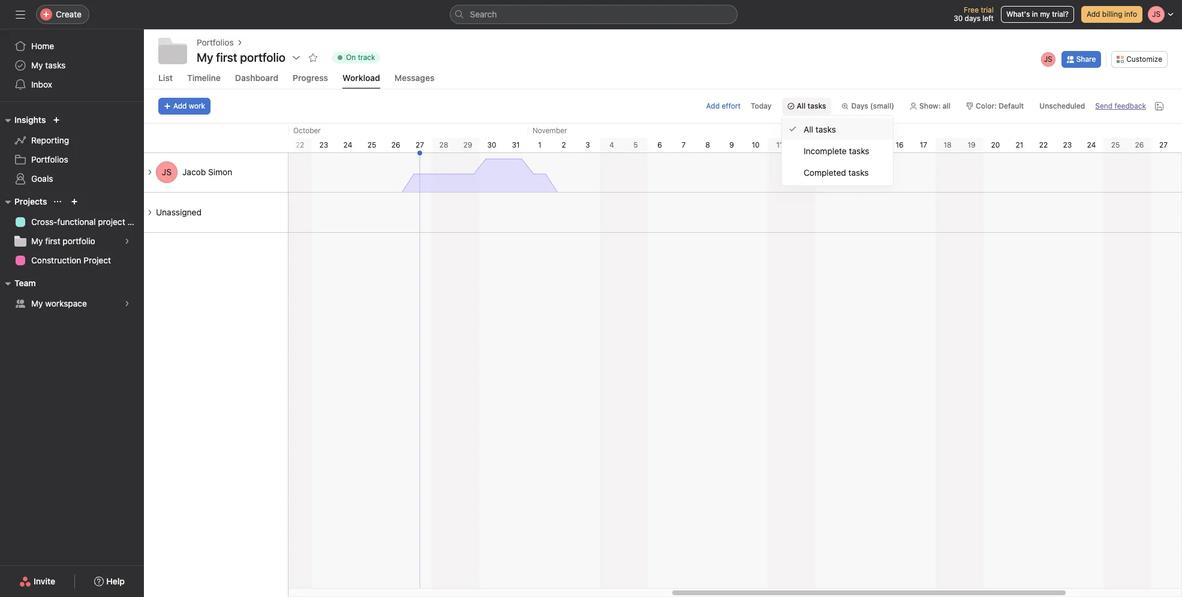 Task type: describe. For each thing, give the bounding box(es) containing it.
projects button
[[0, 194, 47, 209]]

tasks inside incomplete tasks link
[[849, 146, 870, 156]]

unscheduled
[[1040, 101, 1086, 110]]

team
[[14, 278, 36, 288]]

workload
[[343, 73, 380, 83]]

20
[[992, 140, 1000, 149]]

show options, current sort, top image
[[54, 198, 61, 205]]

insights button
[[0, 113, 46, 127]]

track
[[358, 53, 375, 62]]

add work
[[173, 101, 205, 110]]

send feedback link
[[1096, 101, 1147, 112]]

list
[[158, 73, 173, 83]]

send
[[1096, 101, 1113, 110]]

november
[[533, 126, 567, 135]]

insights
[[14, 115, 46, 125]]

2 23 from the left
[[1064, 140, 1072, 149]]

home
[[31, 41, 54, 51]]

my for my first portfolio
[[197, 50, 213, 64]]

list link
[[158, 73, 173, 89]]

first
[[45, 236, 60, 246]]

10
[[752, 140, 760, 149]]

1 vertical spatial all tasks
[[804, 124, 836, 134]]

first portfolio
[[216, 50, 286, 64]]

unassigned
[[156, 207, 202, 217]]

inbox link
[[7, 75, 137, 94]]

share
[[1077, 54, 1096, 63]]

incomplete
[[804, 146, 847, 156]]

11
[[777, 140, 783, 149]]

incomplete tasks
[[804, 146, 870, 156]]

project
[[98, 217, 125, 227]]

days (small) button
[[837, 98, 900, 115]]

1 22 from the left
[[296, 140, 304, 149]]

free trial 30 days left
[[954, 5, 994, 23]]

home link
[[7, 37, 137, 56]]

invite button
[[11, 571, 63, 592]]

2 22 from the left
[[1040, 140, 1048, 149]]

november 1
[[533, 126, 567, 149]]

construction project
[[31, 255, 111, 265]]

october
[[293, 126, 321, 135]]

messages link
[[395, 73, 435, 89]]

projects
[[14, 196, 47, 206]]

my tasks
[[31, 60, 66, 70]]

projects element
[[0, 191, 144, 272]]

2 25 from the left
[[1112, 140, 1120, 149]]

all tasks inside dropdown button
[[797, 101, 826, 110]]

17
[[920, 140, 928, 149]]

unscheduled button
[[1035, 98, 1091, 115]]

feedback
[[1115, 101, 1147, 110]]

global element
[[0, 29, 144, 101]]

send feedback
[[1096, 101, 1147, 110]]

add billing info button
[[1082, 6, 1143, 23]]

my for my workspace
[[31, 298, 43, 308]]

invite
[[34, 576, 55, 586]]

on track
[[346, 53, 375, 62]]

1 vertical spatial all
[[804, 124, 814, 134]]

hide sidebar image
[[16, 10, 25, 19]]

add for add work
[[173, 101, 187, 110]]

tasks inside all tasks dropdown button
[[808, 101, 826, 110]]

trial?
[[1053, 10, 1069, 19]]

add to starred image
[[308, 53, 318, 62]]

0 vertical spatial js
[[1044, 54, 1053, 63]]

dashboard link
[[235, 73, 278, 89]]

what's
[[1007, 10, 1031, 19]]

color: default
[[976, 101, 1024, 110]]

goals link
[[7, 169, 137, 188]]

show:
[[920, 101, 941, 110]]

show: all
[[920, 101, 951, 110]]

7
[[682, 140, 686, 149]]

billing
[[1103, 10, 1123, 19]]

my workspace
[[31, 298, 87, 308]]

insights element
[[0, 109, 144, 191]]

timeline
[[187, 73, 221, 83]]

workload link
[[343, 73, 380, 89]]

my workspace link
[[7, 294, 137, 313]]

save layout as default image
[[1155, 101, 1165, 111]]

days
[[852, 101, 869, 110]]

0 horizontal spatial 30
[[487, 140, 497, 149]]

add for add effort
[[707, 101, 720, 110]]

jacob
[[182, 167, 206, 177]]

plan
[[127, 217, 144, 227]]

my tasks link
[[7, 56, 137, 75]]

help
[[106, 576, 125, 586]]

teams element
[[0, 272, 144, 316]]

1 horizontal spatial portfolios link
[[197, 36, 234, 49]]

21
[[1016, 140, 1024, 149]]

0 vertical spatial portfolios
[[197, 37, 234, 47]]



Task type: locate. For each thing, give the bounding box(es) containing it.
jacob simon
[[182, 167, 232, 177]]

30 left days
[[954, 14, 963, 23]]

js left jacob
[[162, 167, 172, 177]]

add for add billing info
[[1087, 10, 1101, 19]]

tasks left 15
[[849, 146, 870, 156]]

search
[[470, 9, 497, 19]]

new image
[[53, 116, 60, 124]]

see details, my first portfolio image
[[124, 238, 131, 245]]

all tasks
[[797, 101, 826, 110], [804, 124, 836, 134]]

effort
[[722, 101, 741, 110]]

in
[[1033, 10, 1039, 19]]

color:
[[976, 101, 997, 110]]

add effort
[[707, 101, 741, 110]]

1 vertical spatial js
[[162, 167, 172, 177]]

31
[[512, 140, 520, 149]]

1 horizontal spatial 30
[[954, 14, 963, 23]]

info
[[1125, 10, 1138, 19]]

on
[[346, 53, 356, 62]]

completed tasks
[[804, 167, 869, 177]]

22
[[296, 140, 304, 149], [1040, 140, 1048, 149]]

help button
[[87, 571, 133, 592]]

tasks down 14
[[849, 167, 869, 177]]

portfolios link up my first portfolio
[[197, 36, 234, 49]]

all tasks up 13
[[804, 124, 836, 134]]

22 right 21
[[1040, 140, 1048, 149]]

add left work
[[173, 101, 187, 110]]

all inside dropdown button
[[797, 101, 806, 110]]

add inside "button"
[[1087, 10, 1101, 19]]

construction
[[31, 255, 81, 265]]

portfolios down reporting
[[31, 154, 68, 164]]

share button
[[1062, 51, 1102, 68]]

18
[[944, 140, 952, 149]]

0 horizontal spatial 25
[[368, 140, 376, 149]]

1 horizontal spatial 26
[[1136, 140, 1145, 149]]

dashboard
[[235, 73, 278, 83]]

reporting
[[31, 135, 69, 145]]

portfolios
[[197, 37, 234, 47], [31, 154, 68, 164]]

tasks inside the all tasks link
[[816, 124, 836, 134]]

tasks inside the my tasks link
[[45, 60, 66, 70]]

completed
[[804, 167, 847, 177]]

what's in my trial?
[[1007, 10, 1069, 19]]

2 horizontal spatial add
[[1087, 10, 1101, 19]]

27 down save layout as default image
[[1160, 140, 1168, 149]]

1 25 from the left
[[368, 140, 376, 149]]

create
[[56, 9, 82, 19]]

all tasks link
[[782, 118, 893, 140]]

all tasks up the all tasks link
[[797, 101, 826, 110]]

goals
[[31, 173, 53, 184]]

cross-functional project plan link
[[7, 212, 144, 232]]

26 down feedback
[[1136, 140, 1145, 149]]

27
[[416, 140, 424, 149], [1160, 140, 1168, 149]]

customize
[[1127, 54, 1163, 63]]

0 horizontal spatial 26
[[392, 140, 400, 149]]

add inside button
[[173, 101, 187, 110]]

my up the timeline
[[197, 50, 213, 64]]

show options image
[[292, 53, 301, 62]]

0 vertical spatial portfolios link
[[197, 36, 234, 49]]

add
[[1087, 10, 1101, 19], [173, 101, 187, 110], [707, 101, 720, 110]]

timeline link
[[187, 73, 221, 89]]

portfolios up my first portfolio
[[197, 37, 234, 47]]

my inside "link"
[[31, 298, 43, 308]]

1 horizontal spatial 25
[[1112, 140, 1120, 149]]

0 horizontal spatial js
[[162, 167, 172, 177]]

1 horizontal spatial js
[[1044, 54, 1053, 63]]

all tasks button
[[782, 98, 832, 115]]

2 24 from the left
[[1088, 140, 1096, 149]]

tasks down home
[[45, 60, 66, 70]]

0 horizontal spatial 27
[[416, 140, 424, 149]]

my left first
[[31, 236, 43, 246]]

my for my first portfolio
[[31, 236, 43, 246]]

1 horizontal spatial 24
[[1088, 140, 1096, 149]]

tasks inside 'completed tasks' "link"
[[849, 167, 869, 177]]

0 vertical spatial all
[[797, 101, 806, 110]]

js left share button
[[1044, 54, 1053, 63]]

tasks up 13
[[816, 124, 836, 134]]

27 left 28
[[416, 140, 424, 149]]

workspace
[[45, 298, 87, 308]]

0 vertical spatial all tasks
[[797, 101, 826, 110]]

my
[[1041, 10, 1051, 19]]

19
[[968, 140, 976, 149]]

23 down unscheduled dropdown button
[[1064, 140, 1072, 149]]

color: default button
[[961, 98, 1030, 115]]

portfolio
[[63, 236, 95, 246]]

create button
[[36, 5, 89, 24]]

23 down october
[[320, 140, 328, 149]]

cross-
[[31, 217, 57, 227]]

2 27 from the left
[[1160, 140, 1168, 149]]

0 horizontal spatial add
[[173, 101, 187, 110]]

add effort button
[[707, 101, 741, 110]]

1 vertical spatial portfolios
[[31, 154, 68, 164]]

see details, my workspace image
[[124, 300, 131, 307]]

1 horizontal spatial portfolios
[[197, 37, 234, 47]]

0 horizontal spatial 22
[[296, 140, 304, 149]]

1 23 from the left
[[320, 140, 328, 149]]

26 left 28
[[392, 140, 400, 149]]

1 horizontal spatial 27
[[1160, 140, 1168, 149]]

1 vertical spatial portfolios link
[[7, 150, 137, 169]]

progress
[[293, 73, 328, 83]]

project
[[84, 255, 111, 265]]

my down team
[[31, 298, 43, 308]]

add left effort
[[707, 101, 720, 110]]

3
[[586, 140, 590, 149]]

1 26 from the left
[[392, 140, 400, 149]]

my up inbox
[[31, 60, 43, 70]]

14
[[848, 140, 856, 149]]

days
[[965, 14, 981, 23]]

js
[[1044, 54, 1053, 63], [162, 167, 172, 177]]

cross-functional project plan
[[31, 217, 144, 227]]

portfolios inside insights "element"
[[31, 154, 68, 164]]

inbox
[[31, 79, 52, 89]]

16
[[896, 140, 904, 149]]

my first portfolio
[[197, 50, 286, 64]]

1 27 from the left
[[416, 140, 424, 149]]

add work button
[[158, 98, 211, 115]]

1 horizontal spatial 23
[[1064, 140, 1072, 149]]

my inside projects element
[[31, 236, 43, 246]]

today button
[[746, 98, 777, 115]]

what's in my trial? button
[[1001, 6, 1075, 23]]

0 horizontal spatial 24
[[344, 140, 352, 149]]

add left billing
[[1087, 10, 1101, 19]]

team button
[[0, 276, 36, 290]]

1 horizontal spatial add
[[707, 101, 720, 110]]

29
[[464, 140, 472, 149]]

1 horizontal spatial 22
[[1040, 140, 1048, 149]]

search list box
[[450, 5, 738, 24]]

15
[[872, 140, 880, 149]]

left
[[983, 14, 994, 23]]

0 horizontal spatial 23
[[320, 140, 328, 149]]

free
[[964, 5, 979, 14]]

completed tasks link
[[782, 161, 893, 183]]

8
[[706, 140, 710, 149]]

incomplete tasks link
[[782, 140, 893, 161]]

all
[[943, 101, 951, 110]]

my inside global element
[[31, 60, 43, 70]]

1 24 from the left
[[344, 140, 352, 149]]

progress link
[[293, 73, 328, 89]]

30
[[954, 14, 963, 23], [487, 140, 497, 149]]

portfolios link down reporting
[[7, 150, 137, 169]]

tasks
[[45, 60, 66, 70], [808, 101, 826, 110], [816, 124, 836, 134], [849, 146, 870, 156], [849, 167, 869, 177]]

new project or portfolio image
[[71, 198, 78, 205]]

customize button
[[1112, 51, 1168, 68]]

0 vertical spatial 30
[[954, 14, 963, 23]]

0 horizontal spatial portfolios
[[31, 154, 68, 164]]

28
[[440, 140, 448, 149]]

tasks up the all tasks link
[[808, 101, 826, 110]]

my for my tasks
[[31, 60, 43, 70]]

messages
[[395, 73, 435, 83]]

1 vertical spatial 30
[[487, 140, 497, 149]]

30 left 31
[[487, 140, 497, 149]]

reporting link
[[7, 131, 137, 150]]

0 horizontal spatial portfolios link
[[7, 150, 137, 169]]

(small)
[[871, 101, 895, 110]]

22 down october
[[296, 140, 304, 149]]

2 26 from the left
[[1136, 140, 1145, 149]]

default
[[999, 101, 1024, 110]]

23
[[320, 140, 328, 149], [1064, 140, 1072, 149]]

24
[[344, 140, 352, 149], [1088, 140, 1096, 149]]

30 inside the free trial 30 days left
[[954, 14, 963, 23]]



Task type: vqa. For each thing, say whether or not it's contained in the screenshot.
Incomplete tasks link
yes



